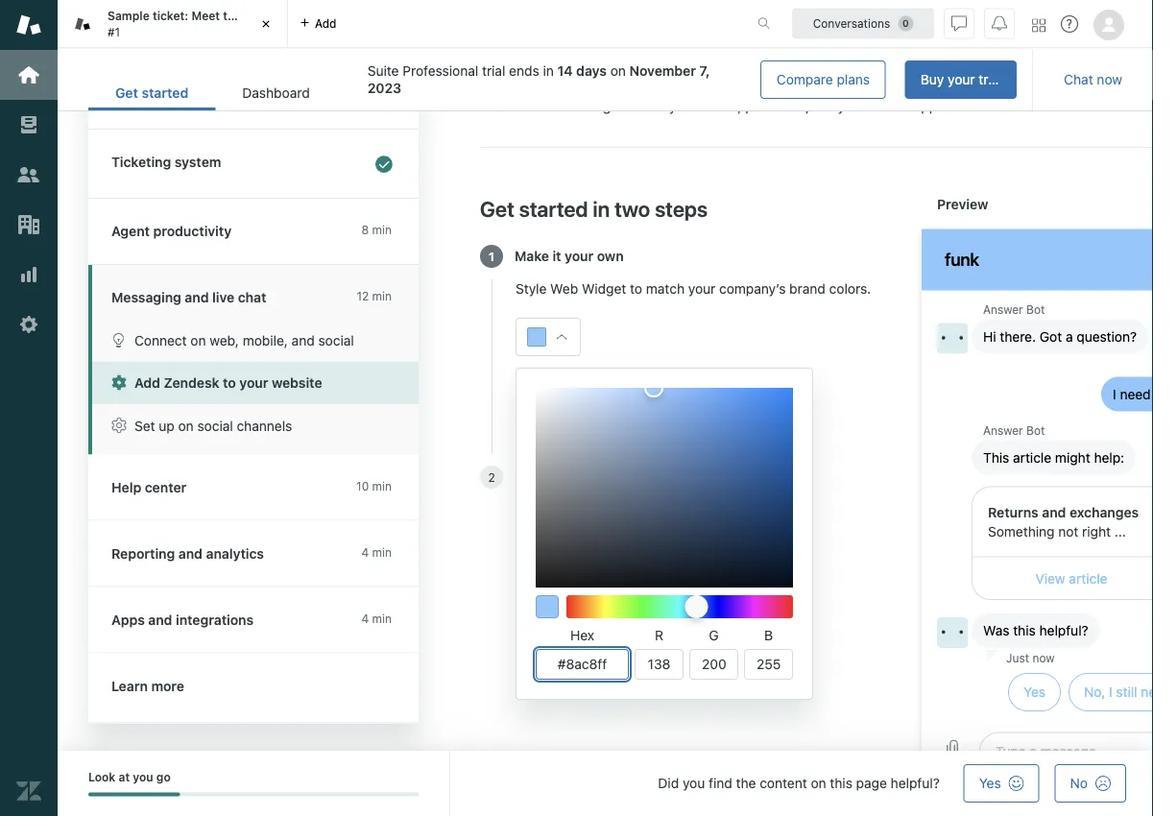 Task type: vqa. For each thing, say whether or not it's contained in the screenshot.
trial.
no



Task type: locate. For each thing, give the bounding box(es) containing it.
tabs tab list
[[58, 0, 738, 48]]

chat
[[1064, 72, 1094, 87]]

chat
[[238, 290, 266, 305]]

widget down the own
[[582, 281, 627, 297]]

compare plans button
[[761, 61, 886, 99]]

footer
[[58, 751, 1153, 816]]

this up just now
[[1014, 623, 1036, 639]]

find
[[709, 776, 733, 791]]

get started
[[115, 85, 189, 101]]

i inside button
[[1109, 684, 1113, 700]]

yes
[[1024, 684, 1046, 700], [979, 776, 1001, 791]]

zendesk right add
[[164, 375, 219, 391]]

0 vertical spatial started
[[142, 85, 189, 101]]

match
[[646, 281, 685, 297]]

in left 14
[[543, 63, 554, 79]]

started inside get started in two steps 'region'
[[519, 196, 588, 221]]

b
[[764, 628, 773, 643]]

avatar image left was
[[937, 618, 968, 648]]

tab containing sample ticket: meet the ticket
[[58, 0, 288, 48]]

get up "1"
[[480, 196, 515, 221]]

need
[[1120, 386, 1151, 402]]

1 vertical spatial helpful?
[[891, 776, 940, 791]]

in inside 'region'
[[593, 196, 610, 221]]

yes button down just now
[[1009, 673, 1061, 712]]

widget
[[582, 281, 627, 297], [593, 469, 638, 485]]

1 answer bot from the top
[[983, 303, 1045, 316]]

2 horizontal spatial you
[[898, 80, 920, 96]]

social down add zendesk to your website
[[197, 418, 233, 434]]

2 heading from the top
[[88, 130, 419, 199]]

buy
[[921, 72, 944, 87]]

zendesk image
[[16, 779, 41, 804]]

1 horizontal spatial this
[[1014, 623, 1036, 639]]

avatar image for hi
[[937, 323, 968, 354]]

mobile,
[[243, 332, 288, 348]]

2 avatar image from the top
[[937, 618, 968, 648]]

go
[[531, 396, 549, 412]]

tab list
[[88, 75, 337, 110]]

helpful? inside footer
[[891, 776, 940, 791]]

and up not
[[1042, 504, 1066, 520]]

...
[[1115, 523, 1126, 539]]

yes for no
[[979, 776, 1001, 791]]

and left live
[[185, 290, 209, 305]]

get
[[115, 85, 138, 101], [480, 196, 515, 221]]

november 7, 2023
[[368, 63, 710, 96]]

brand
[[790, 281, 826, 297]]

help:
[[1094, 449, 1125, 465]]

helpful?
[[1040, 623, 1089, 639], [891, 776, 940, 791]]

zendesk right the add
[[951, 80, 1004, 96]]

on right up
[[178, 418, 194, 434]]

days
[[576, 63, 607, 79]]

you right did
[[683, 776, 705, 791]]

compare plans
[[777, 72, 870, 87]]

started for get started in two steps
[[519, 196, 588, 221]]

now right chat
[[1097, 72, 1123, 87]]

add zendesk to your website
[[134, 375, 322, 391]]

0 vertical spatial get
[[115, 85, 138, 101]]

started inside tab list
[[142, 85, 189, 101]]

avatar image for was
[[937, 618, 968, 648]]

to left "match"
[[630, 281, 643, 297]]

0 horizontal spatial yes
[[979, 776, 1001, 791]]

article for view
[[1069, 570, 1108, 586]]

1 vertical spatial this
[[830, 776, 853, 791]]

your down connect on web, mobile, and social button
[[239, 375, 268, 391]]

0 vertical spatial the
[[223, 9, 242, 23]]

and inside returns and exchanges something not right ...
[[1042, 504, 1066, 520]]

now for chat now
[[1097, 72, 1123, 87]]

1 vertical spatial now
[[1033, 651, 1055, 665]]

get inside 'region'
[[480, 196, 515, 221]]

social up website
[[318, 332, 354, 348]]

web right embed on the left bottom of the page
[[562, 469, 589, 485]]

1 horizontal spatial i
[[1113, 386, 1117, 402]]

trial up real-
[[482, 63, 506, 79]]

1 vertical spatial widget
[[593, 469, 638, 485]]

your left chat
[[1024, 80, 1051, 96]]

0 horizontal spatial social
[[197, 418, 233, 434]]

i left need
[[1113, 386, 1117, 402]]

bot up this article might help:
[[1027, 424, 1045, 437]]

you right at
[[133, 771, 153, 784]]

go to step 2
[[531, 396, 607, 412]]

se
[[1145, 80, 1153, 96]]

add
[[924, 80, 947, 96]]

on right days
[[611, 63, 626, 79]]

answer bot up 'this'
[[983, 424, 1045, 437]]

article
[[1013, 449, 1052, 465], [1069, 570, 1108, 586]]

on
[[611, 63, 626, 79], [191, 332, 206, 348], [178, 418, 194, 434], [811, 776, 827, 791]]

0 horizontal spatial trial
[[482, 63, 506, 79]]

1 horizontal spatial 2
[[599, 396, 607, 412]]

reporting image
[[16, 262, 41, 287]]

0 horizontal spatial now
[[1033, 651, 1055, 665]]

G number field
[[690, 649, 739, 680]]

started down sample ticket: meet the ticket #1
[[142, 85, 189, 101]]

customer
[[624, 80, 682, 96]]

your inside button
[[239, 375, 268, 391]]

web for style
[[551, 281, 578, 297]]

1 vertical spatial bot
[[1027, 424, 1045, 437]]

0 vertical spatial social
[[318, 332, 354, 348]]

zendesk
[[951, 80, 1004, 96], [164, 375, 219, 391]]

1 horizontal spatial now
[[1097, 72, 1123, 87]]

on right content
[[811, 776, 827, 791]]

2 inside button
[[599, 396, 607, 412]]

yes inside get started in two steps 'region'
[[1024, 684, 1046, 700]]

1 vertical spatial in
[[593, 196, 610, 221]]

returns and exchanges element
[[972, 486, 1153, 600]]

embed web widget
[[515, 469, 638, 485]]

2 bot from the top
[[1027, 424, 1045, 437]]

it
[[553, 248, 561, 264]]

question?
[[1077, 328, 1137, 344]]

1 horizontal spatial article
[[1069, 570, 1108, 586]]

trial inside button
[[979, 72, 1002, 87]]

0 vertical spatial answer bot
[[983, 303, 1045, 316]]

log containing hi there. got a question?
[[922, 290, 1153, 715]]

0 vertical spatial zendesk
[[951, 80, 1004, 96]]

the right find
[[736, 776, 756, 791]]

messaging and live chat
[[111, 290, 266, 305]]

0 vertical spatial this
[[1014, 623, 1036, 639]]

social inside "button"
[[197, 418, 233, 434]]

0 vertical spatial now
[[1097, 72, 1123, 87]]

1
[[489, 249, 495, 263]]

helpful? up just now
[[1040, 623, 1089, 639]]

widget right embed on the left bottom of the page
[[593, 469, 638, 485]]

4 heading from the top
[[88, 455, 419, 521]]

ongoing
[[570, 80, 620, 96]]

started for get started
[[142, 85, 189, 101]]

website.
[[1055, 80, 1107, 96]]

get down #1
[[115, 85, 138, 101]]

Hex field
[[536, 649, 629, 680]]

0 vertical spatial article
[[1013, 449, 1052, 465]]

0 horizontal spatial get
[[115, 85, 138, 101]]

the for ticket
[[223, 9, 242, 23]]

yes down just now
[[1024, 684, 1046, 700]]

1 horizontal spatial helpful?
[[1040, 623, 1089, 639]]

was
[[983, 623, 1010, 639]]

web down make it your own
[[551, 281, 578, 297]]

14
[[558, 63, 573, 79]]

answer up 'this'
[[983, 424, 1024, 437]]

the inside footer
[[736, 776, 756, 791]]

0 horizontal spatial this
[[830, 776, 853, 791]]

2 answer from the top
[[983, 424, 1024, 437]]

steps
[[655, 196, 708, 221]]

view
[[1036, 570, 1066, 586]]

time
[[513, 80, 540, 96]]

the right meet
[[223, 9, 242, 23]]

section containing suite professional trial ends in
[[352, 61, 1017, 99]]

0 vertical spatial web
[[551, 281, 578, 297]]

was this helpful?
[[983, 623, 1089, 639]]

0 vertical spatial in
[[543, 63, 554, 79]]

0 vertical spatial bot
[[1027, 303, 1045, 316]]

0 vertical spatial 2
[[599, 396, 607, 412]]

0 vertical spatial yes button
[[1009, 673, 1061, 712]]

zendesk inside real-time and ongoing customer conversations are seamless when you add zendesk to your website. after se
[[951, 80, 1004, 96]]

zendesk support image
[[16, 12, 41, 37]]

no, i still ne
[[1084, 684, 1153, 700]]

the for content
[[736, 776, 756, 791]]

log
[[922, 290, 1153, 715]]

and right mobile,
[[292, 332, 315, 348]]

1 vertical spatial the
[[736, 776, 756, 791]]

trial right the add
[[979, 72, 1002, 87]]

article right 'this'
[[1013, 449, 1052, 465]]

tab
[[58, 0, 288, 48]]

buy your trial button
[[905, 61, 1017, 99]]

ne
[[1141, 684, 1153, 700]]

1 horizontal spatial the
[[736, 776, 756, 791]]

article right view
[[1069, 570, 1108, 586]]

0 horizontal spatial zendesk
[[164, 375, 219, 391]]

set up on social channels
[[134, 418, 292, 434]]

you left buy
[[898, 80, 920, 96]]

1 vertical spatial yes
[[979, 776, 1001, 791]]

1 vertical spatial zendesk
[[164, 375, 219, 391]]

article inside returns and exchanges "element"
[[1069, 570, 1108, 586]]

to down web,
[[223, 375, 236, 391]]

yes left "no"
[[979, 776, 1001, 791]]

0 horizontal spatial 2
[[488, 470, 495, 484]]

now
[[1097, 72, 1123, 87], [1033, 651, 1055, 665]]

1 vertical spatial social
[[197, 418, 233, 434]]

0 vertical spatial widget
[[582, 281, 627, 297]]

on inside section
[[611, 63, 626, 79]]

now inside the chat now button
[[1097, 72, 1123, 87]]

answer bot up there.
[[983, 303, 1045, 316]]

this left the page
[[830, 776, 853, 791]]

go
[[156, 771, 171, 784]]

2 left embed on the left bottom of the page
[[488, 470, 495, 484]]

buy your trial
[[921, 72, 1002, 87]]

november
[[630, 63, 696, 79]]

0 horizontal spatial in
[[543, 63, 554, 79]]

web for embed
[[562, 469, 589, 485]]

now right just
[[1033, 651, 1055, 665]]

live
[[212, 290, 234, 305]]

section
[[352, 61, 1017, 99]]

progress-bar progress bar
[[88, 793, 419, 797]]

1 vertical spatial avatar image
[[937, 618, 968, 648]]

main element
[[0, 0, 58, 816]]

1 horizontal spatial zendesk
[[951, 80, 1004, 96]]

1 horizontal spatial you
[[683, 776, 705, 791]]

1 horizontal spatial trial
[[979, 72, 1002, 87]]

meet
[[192, 9, 220, 23]]

1 vertical spatial answer
[[983, 424, 1024, 437]]

yes button down upload file image
[[964, 765, 1040, 803]]

1 horizontal spatial social
[[318, 332, 354, 348]]

started up the it
[[519, 196, 588, 221]]

0 vertical spatial answer
[[983, 303, 1024, 316]]

your right the add
[[948, 72, 975, 87]]

heading
[[88, 63, 419, 130], [88, 130, 419, 199], [88, 199, 419, 265], [88, 455, 419, 521], [88, 521, 419, 587], [88, 587, 419, 654], [88, 654, 419, 724]]

0 horizontal spatial helpful?
[[891, 776, 940, 791]]

real-
[[480, 80, 513, 96]]

1 vertical spatial answer bot
[[983, 424, 1045, 437]]

avatar image left hi
[[937, 323, 968, 354]]

are
[[776, 80, 796, 96]]

1 vertical spatial 2
[[488, 470, 495, 484]]

0 horizontal spatial article
[[1013, 449, 1052, 465]]

bot
[[1027, 303, 1045, 316], [1027, 424, 1045, 437]]

0 vertical spatial avatar image
[[937, 323, 968, 354]]

1 vertical spatial article
[[1069, 570, 1108, 586]]

0 horizontal spatial started
[[142, 85, 189, 101]]

now inside 'log'
[[1033, 651, 1055, 665]]

1 vertical spatial started
[[519, 196, 588, 221]]

avatar image
[[937, 323, 968, 354], [937, 618, 968, 648]]

web,
[[210, 332, 239, 348]]

0 vertical spatial yes
[[1024, 684, 1046, 700]]

0 vertical spatial helpful?
[[1040, 623, 1089, 639]]

1 vertical spatial i
[[1109, 684, 1113, 700]]

helpful? right the page
[[891, 776, 940, 791]]

get help image
[[1061, 15, 1079, 33]]

set
[[134, 418, 155, 434]]

embed
[[515, 469, 558, 485]]

bot up 'got'
[[1027, 303, 1045, 316]]

in left two
[[593, 196, 610, 221]]

content
[[760, 776, 807, 791]]

1 answer from the top
[[983, 303, 1024, 316]]

the inside sample ticket: meet the ticket #1
[[223, 9, 242, 23]]

website
[[272, 375, 322, 391]]

widget for style
[[582, 281, 627, 297]]

to right buy your trial
[[1008, 80, 1020, 96]]

1 horizontal spatial started
[[519, 196, 588, 221]]

zendesk products image
[[1032, 19, 1046, 32]]

B number field
[[744, 649, 793, 680]]

on left web,
[[191, 332, 206, 348]]

customers image
[[16, 162, 41, 187]]

1 horizontal spatial get
[[480, 196, 515, 221]]

12
[[357, 290, 369, 303]]

your
[[948, 72, 975, 87], [1024, 80, 1051, 96], [565, 248, 594, 264], [688, 281, 716, 297], [239, 375, 268, 391]]

your right "match"
[[688, 281, 716, 297]]

1 vertical spatial yes button
[[964, 765, 1040, 803]]

this
[[1014, 623, 1036, 639], [830, 776, 853, 791]]

None range field
[[564, 593, 796, 621]]

make it your own
[[515, 248, 624, 264]]

answer up hi
[[983, 303, 1024, 316]]

and down 14
[[543, 80, 566, 96]]

i
[[1113, 386, 1117, 402], [1109, 684, 1113, 700]]

0 horizontal spatial i
[[1109, 684, 1113, 700]]

1 avatar image from the top
[[937, 323, 968, 354]]

1 horizontal spatial yes
[[1024, 684, 1046, 700]]

i left still
[[1109, 684, 1113, 700]]

1 vertical spatial get
[[480, 196, 515, 221]]

close image
[[256, 14, 276, 34]]

answer
[[983, 303, 1024, 316], [983, 424, 1024, 437]]

2 right 'step'
[[599, 396, 607, 412]]

dashboard
[[242, 85, 310, 101]]

0 horizontal spatial the
[[223, 9, 242, 23]]

started
[[142, 85, 189, 101], [519, 196, 588, 221]]

1 vertical spatial web
[[562, 469, 589, 485]]

and inside real-time and ongoing customer conversations are seamless when you add zendesk to your website. after se
[[543, 80, 566, 96]]

1 horizontal spatial in
[[593, 196, 610, 221]]



Task type: describe. For each thing, give the bounding box(es) containing it.
now for just now
[[1033, 651, 1055, 665]]

upload file image
[[941, 740, 964, 763]]

social inside button
[[318, 332, 354, 348]]

add zendesk to your website button
[[92, 362, 419, 404]]

exchanges
[[1070, 504, 1139, 520]]

step
[[569, 396, 596, 412]]

returns
[[988, 504, 1039, 520]]

views image
[[16, 112, 41, 137]]

style
[[516, 281, 547, 297]]

1 heading from the top
[[88, 63, 419, 130]]

2 answer bot from the top
[[983, 424, 1045, 437]]

you inside real-time and ongoing customer conversations are seamless when you add zendesk to your website. after se
[[898, 80, 920, 96]]

yes for no, i still ne
[[1024, 684, 1046, 700]]

did
[[658, 776, 679, 791]]

tab list containing get started
[[88, 75, 337, 110]]

6 heading from the top
[[88, 587, 419, 654]]

after
[[1110, 80, 1141, 96]]

admin image
[[16, 312, 41, 337]]

there.
[[1000, 328, 1036, 344]]

up
[[159, 418, 175, 434]]

progress bar image
[[88, 793, 180, 797]]

conversations
[[686, 80, 772, 96]]

5 heading from the top
[[88, 521, 419, 587]]

your inside button
[[948, 72, 975, 87]]

add
[[134, 375, 160, 391]]

and inside button
[[292, 332, 315, 348]]

still
[[1116, 684, 1138, 700]]

connect on web, mobile, and social button
[[92, 319, 419, 362]]

7,
[[700, 63, 710, 79]]

go to step 2 button
[[516, 385, 623, 423]]

returns and exchanges something not right ...
[[988, 504, 1139, 539]]

this inside footer
[[830, 776, 853, 791]]

look at you go
[[88, 771, 171, 784]]

plans
[[837, 72, 870, 87]]

to right go
[[552, 396, 565, 412]]

no button
[[1055, 765, 1127, 803]]

at
[[119, 771, 130, 784]]

#1
[[108, 25, 120, 38]]

sample
[[108, 9, 150, 23]]

your inside real-time and ongoing customer conversations are seamless when you add zendesk to your website. after se
[[1024, 80, 1051, 96]]

to inside real-time and ongoing customer conversations are seamless when you add zendesk to your website. after se
[[1008, 80, 1020, 96]]

organizations image
[[16, 212, 41, 237]]

conversations button
[[792, 8, 935, 39]]

on inside "button"
[[178, 418, 194, 434]]

this
[[983, 449, 1010, 465]]

no
[[1071, 776, 1088, 791]]

chat now button
[[1049, 61, 1138, 99]]

November 7, 2023 text field
[[368, 63, 710, 96]]

no, i still ne button
[[1069, 673, 1153, 712]]

zendesk inside button
[[164, 375, 219, 391]]

none range field inside get started in two steps 'region'
[[564, 593, 796, 621]]

g
[[709, 628, 719, 643]]

right
[[1083, 523, 1111, 539]]

did you find the content on this page helpful?
[[658, 776, 940, 791]]

a
[[1066, 328, 1073, 344]]

sample ticket: meet the ticket #1
[[108, 9, 277, 38]]

two
[[615, 196, 650, 221]]

get started image
[[16, 62, 41, 87]]

0 horizontal spatial you
[[133, 771, 153, 784]]

12 min
[[357, 290, 392, 303]]

get started in two steps region
[[0, 0, 1153, 816]]

r
[[655, 628, 664, 643]]

not
[[1059, 523, 1079, 539]]

this article might help:
[[983, 449, 1125, 465]]

log inside get started in two steps 'region'
[[922, 290, 1153, 715]]

chat now
[[1064, 72, 1123, 87]]

might
[[1055, 449, 1091, 465]]

R number field
[[635, 649, 684, 680]]

view article link
[[972, 557, 1153, 600]]

on inside button
[[191, 332, 206, 348]]

yes button for no
[[964, 765, 1040, 803]]

conversations
[[813, 17, 891, 30]]

and inside heading
[[185, 290, 209, 305]]

get for get started in two steps
[[480, 196, 515, 221]]

trial for professional
[[482, 63, 506, 79]]

channels
[[237, 418, 292, 434]]

preview
[[937, 196, 989, 212]]

suite
[[368, 63, 399, 79]]

suite professional trial ends in 14 days on
[[368, 63, 630, 79]]

get started in two steps
[[480, 196, 708, 221]]

style web widget to match your company's brand colors.
[[516, 281, 871, 297]]

2023
[[368, 80, 402, 96]]

min
[[372, 290, 392, 303]]

real-time and ongoing customer conversations are seamless when you add zendesk to your website. after se
[[480, 80, 1153, 114]]

just now
[[1007, 651, 1055, 665]]

no,
[[1084, 684, 1106, 700]]

view article
[[1036, 570, 1108, 586]]

your right the it
[[565, 248, 594, 264]]

on inside footer
[[811, 776, 827, 791]]

get for get started
[[115, 85, 138, 101]]

1 bot from the top
[[1027, 303, 1045, 316]]

widget for embed
[[593, 469, 638, 485]]

3 heading from the top
[[88, 199, 419, 265]]

helpful? inside 'log'
[[1040, 623, 1089, 639]]

company's
[[719, 281, 786, 297]]

dashboard tab
[[215, 75, 337, 110]]

look
[[88, 771, 116, 784]]

funk
[[945, 249, 979, 270]]

yes button for no, i still ne
[[1009, 673, 1061, 712]]

make
[[515, 248, 549, 264]]

messaging and live chat heading
[[88, 265, 419, 319]]

ticket
[[245, 9, 277, 23]]

this inside 'log'
[[1014, 623, 1036, 639]]

when
[[861, 80, 894, 96]]

ends
[[509, 63, 539, 79]]

own
[[597, 248, 624, 264]]

connect
[[134, 332, 187, 348]]

footer containing did you find the content on this page helpful?
[[58, 751, 1153, 816]]

messaging
[[111, 290, 181, 305]]

article for this
[[1013, 449, 1052, 465]]

in inside section
[[543, 63, 554, 79]]

0 vertical spatial i
[[1113, 386, 1117, 402]]

trial for your
[[979, 72, 1002, 87]]

got
[[1040, 328, 1062, 344]]

7 heading from the top
[[88, 654, 419, 724]]

hi there. got a question?
[[983, 328, 1137, 344]]

connect on web, mobile, and social
[[134, 332, 354, 348]]

colors.
[[829, 281, 871, 297]]



